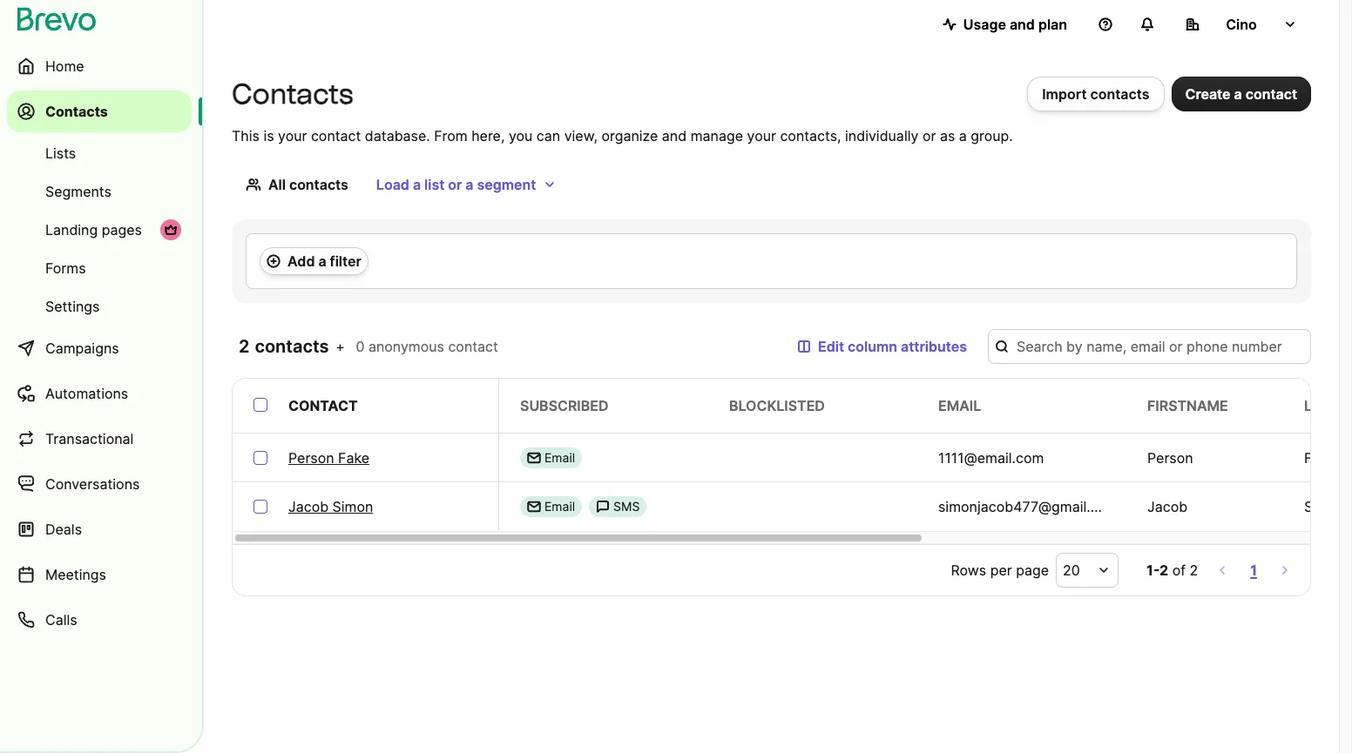 Task type: vqa. For each thing, say whether or not it's contained in the screenshot.
the rightmost easy
no



Task type: describe. For each thing, give the bounding box(es) containing it.
contact
[[288, 397, 358, 415]]

person for person
[[1147, 449, 1193, 467]]

load a list or a segment
[[376, 176, 536, 193]]

2 simon from the left
[[1304, 498, 1345, 516]]

a right as
[[959, 127, 967, 145]]

rows per page
[[951, 562, 1049, 579]]

import
[[1042, 85, 1087, 103]]

edit column attributes
[[818, 338, 967, 355]]

deals link
[[7, 509, 192, 551]]

subscribed
[[520, 397, 609, 415]]

anonymous
[[368, 338, 444, 355]]

import contacts button
[[1027, 77, 1164, 112]]

meetings link
[[7, 554, 192, 596]]

view,
[[564, 127, 598, 145]]

settings link
[[7, 289, 192, 324]]

left___c25ys image for simon
[[527, 500, 541, 514]]

or inside button
[[448, 176, 462, 193]]

automations link
[[7, 373, 192, 415]]

plan
[[1038, 16, 1067, 33]]

left___c25ys image for fake
[[527, 451, 541, 465]]

a for load a list or a segment
[[413, 176, 421, 193]]

contacts link
[[7, 91, 192, 132]]

email for jacob simon
[[545, 499, 575, 514]]

from
[[434, 127, 468, 145]]

conversations
[[45, 476, 140, 493]]

as
[[940, 127, 955, 145]]

usage and plan
[[963, 16, 1067, 33]]

all contacts
[[268, 176, 348, 193]]

Search by name, email or phone number search field
[[988, 329, 1311, 364]]

create
[[1185, 85, 1231, 103]]

a for add a filter
[[318, 253, 326, 270]]

this is your contact database. from here, you can view, organize and manage your contacts, individually or as a group.
[[232, 127, 1013, 145]]

contacts,
[[780, 127, 841, 145]]

edit
[[818, 338, 844, 355]]

person for person fake
[[288, 449, 334, 467]]

person fake
[[288, 449, 370, 467]]

filter
[[330, 253, 361, 270]]

simonjacob477@gmail.com
[[938, 498, 1119, 516]]

column
[[848, 338, 897, 355]]

rows
[[951, 562, 986, 579]]

1-
[[1147, 562, 1160, 579]]

deals
[[45, 521, 82, 538]]

page
[[1016, 562, 1049, 579]]

manage
[[691, 127, 743, 145]]

1 simon from the left
[[332, 498, 373, 516]]

add a filter
[[287, 253, 361, 270]]

segment
[[477, 176, 536, 193]]

import contacts
[[1042, 85, 1150, 103]]

this
[[232, 127, 260, 145]]

transactional link
[[7, 418, 192, 460]]

forms link
[[7, 251, 192, 286]]

jacob simon link
[[288, 497, 373, 517]]

calls link
[[7, 599, 192, 641]]

2 horizontal spatial 2
[[1190, 562, 1198, 579]]

1 your from the left
[[278, 127, 307, 145]]

0 horizontal spatial contact
[[311, 127, 361, 145]]

edit column attributes button
[[783, 329, 981, 364]]

contacts for 2
[[255, 336, 329, 357]]

meetings
[[45, 566, 106, 584]]

+
[[336, 338, 345, 355]]

1111@email.com
[[938, 449, 1044, 467]]

forms
[[45, 260, 86, 277]]

blocklisted
[[729, 397, 825, 415]]

contact inside button
[[1246, 85, 1297, 103]]

0 vertical spatial or
[[922, 127, 936, 145]]

lists link
[[7, 136, 192, 171]]



Task type: locate. For each thing, give the bounding box(es) containing it.
1 left___c25ys image from the top
[[527, 451, 541, 465]]

person down firstname
[[1147, 449, 1193, 467]]

0 horizontal spatial person
[[288, 449, 334, 467]]

0 horizontal spatial or
[[448, 176, 462, 193]]

0 vertical spatial contacts
[[1090, 85, 1150, 103]]

1
[[1250, 562, 1257, 579]]

1 horizontal spatial contacts
[[232, 78, 353, 111]]

per
[[990, 562, 1012, 579]]

contacts
[[1090, 85, 1150, 103], [289, 176, 348, 193], [255, 336, 329, 357]]

jacob down "person fake"
[[288, 498, 329, 516]]

transactional
[[45, 430, 134, 448]]

1 vertical spatial or
[[448, 176, 462, 193]]

0 vertical spatial left___c25ys image
[[527, 451, 541, 465]]

a right add
[[318, 253, 326, 270]]

and
[[1010, 16, 1035, 33], [662, 127, 687, 145]]

2 vertical spatial contact
[[448, 338, 498, 355]]

20 button
[[1056, 553, 1119, 588]]

is
[[263, 127, 274, 145]]

jacob
[[288, 498, 329, 516], [1147, 498, 1188, 516]]

1 horizontal spatial and
[[1010, 16, 1035, 33]]

contact right create
[[1246, 85, 1297, 103]]

add
[[287, 253, 315, 270]]

contacts for all
[[289, 176, 348, 193]]

cino
[[1226, 16, 1257, 33]]

jacob for jacob
[[1147, 498, 1188, 516]]

a
[[1234, 85, 1242, 103], [959, 127, 967, 145], [413, 176, 421, 193], [465, 176, 473, 193], [318, 253, 326, 270]]

a left list
[[413, 176, 421, 193]]

0
[[356, 338, 365, 355]]

1 horizontal spatial 2
[[1160, 562, 1168, 579]]

person fake link
[[288, 447, 370, 468]]

can
[[536, 127, 560, 145]]

individually
[[845, 127, 919, 145]]

2 left___c25ys image from the top
[[527, 500, 541, 514]]

and inside button
[[1010, 16, 1035, 33]]

0 horizontal spatial 2
[[239, 336, 250, 357]]

contacts for import
[[1090, 85, 1150, 103]]

0 horizontal spatial and
[[662, 127, 687, 145]]

left___c25ys image
[[596, 500, 610, 514]]

contact up all contacts
[[311, 127, 361, 145]]

1 vertical spatial left___c25ys image
[[527, 500, 541, 514]]

attributes
[[901, 338, 967, 355]]

campaigns
[[45, 340, 119, 357]]

and left manage
[[662, 127, 687, 145]]

simon
[[332, 498, 373, 516], [1304, 498, 1345, 516]]

home
[[45, 57, 84, 75]]

2 jacob from the left
[[1147, 498, 1188, 516]]

list
[[424, 176, 445, 193]]

group.
[[971, 127, 1013, 145]]

0 horizontal spatial fake
[[338, 449, 370, 467]]

2 horizontal spatial contact
[[1246, 85, 1297, 103]]

calls
[[45, 612, 77, 629]]

your right the is
[[278, 127, 307, 145]]

a right create
[[1234, 85, 1242, 103]]

sms
[[613, 499, 640, 514]]

2 fake from the left
[[1304, 449, 1336, 467]]

usage and plan button
[[928, 7, 1081, 42]]

0 vertical spatial contact
[[1246, 85, 1297, 103]]

2 email from the top
[[545, 499, 575, 514]]

automations
[[45, 385, 128, 402]]

add a filter button
[[260, 247, 368, 275]]

load
[[376, 176, 409, 193]]

contacts right import
[[1090, 85, 1150, 103]]

usage
[[963, 16, 1006, 33]]

and left "plan"
[[1010, 16, 1035, 33]]

a right list
[[465, 176, 473, 193]]

or
[[922, 127, 936, 145], [448, 176, 462, 193]]

2 your from the left
[[747, 127, 776, 145]]

fake
[[338, 449, 370, 467], [1304, 449, 1336, 467]]

your
[[278, 127, 307, 145], [747, 127, 776, 145]]

1 button
[[1247, 558, 1261, 583]]

1 vertical spatial email
[[545, 499, 575, 514]]

1 horizontal spatial person
[[1147, 449, 1193, 467]]

2 vertical spatial contacts
[[255, 336, 329, 357]]

contact
[[1246, 85, 1297, 103], [311, 127, 361, 145], [448, 338, 498, 355]]

contacts inside button
[[1090, 85, 1150, 103]]

0 horizontal spatial contacts
[[45, 103, 108, 120]]

all
[[268, 176, 286, 193]]

contacts right all
[[289, 176, 348, 193]]

create a contact button
[[1171, 77, 1311, 112]]

firstname
[[1147, 397, 1228, 415]]

0 horizontal spatial your
[[278, 127, 307, 145]]

segments link
[[7, 174, 192, 209]]

email
[[938, 397, 981, 415]]

a for create a contact
[[1234, 85, 1242, 103]]

lastna
[[1304, 397, 1352, 415]]

organize
[[602, 127, 658, 145]]

contacts left +
[[255, 336, 329, 357]]

or right list
[[448, 176, 462, 193]]

contact right the anonymous
[[448, 338, 498, 355]]

here,
[[471, 127, 505, 145]]

conversations link
[[7, 463, 192, 505]]

contacts up lists
[[45, 103, 108, 120]]

contacts
[[232, 78, 353, 111], [45, 103, 108, 120]]

1 vertical spatial and
[[662, 127, 687, 145]]

left___c25ys image down the subscribed
[[527, 451, 541, 465]]

jacob for jacob simon
[[288, 498, 329, 516]]

landing
[[45, 221, 98, 239]]

cino button
[[1172, 7, 1311, 42]]

pages
[[102, 221, 142, 239]]

home link
[[7, 45, 192, 87]]

left___c25ys image
[[527, 451, 541, 465], [527, 500, 541, 514]]

jacob up 1-2 of 2
[[1147, 498, 1188, 516]]

landing pages
[[45, 221, 142, 239]]

contacts up the is
[[232, 78, 353, 111]]

1 vertical spatial contact
[[311, 127, 361, 145]]

1 horizontal spatial fake
[[1304, 449, 1336, 467]]

0 horizontal spatial jacob
[[288, 498, 329, 516]]

email left left___c25ys icon
[[545, 499, 575, 514]]

2 contacts + 0 anonymous contact
[[239, 336, 498, 357]]

1 horizontal spatial your
[[747, 127, 776, 145]]

email down the subscribed
[[545, 450, 575, 465]]

2 person from the left
[[1147, 449, 1193, 467]]

person
[[288, 449, 334, 467], [1147, 449, 1193, 467]]

20
[[1063, 562, 1080, 579]]

0 vertical spatial email
[[545, 450, 575, 465]]

jacob simon
[[288, 498, 373, 516]]

campaigns link
[[7, 328, 192, 369]]

email for person fake
[[545, 450, 575, 465]]

1-2 of 2
[[1147, 562, 1198, 579]]

1 horizontal spatial or
[[922, 127, 936, 145]]

1 jacob from the left
[[288, 498, 329, 516]]

person up jacob simon
[[288, 449, 334, 467]]

1 horizontal spatial simon
[[1304, 498, 1345, 516]]

settings
[[45, 298, 100, 315]]

or left as
[[922, 127, 936, 145]]

database.
[[365, 127, 430, 145]]

fake down lastna
[[1304, 449, 1336, 467]]

you
[[509, 127, 533, 145]]

0 horizontal spatial simon
[[332, 498, 373, 516]]

1 email from the top
[[545, 450, 575, 465]]

contact inside the 2 contacts + 0 anonymous contact
[[448, 338, 498, 355]]

segments
[[45, 183, 111, 200]]

1 person from the left
[[288, 449, 334, 467]]

left___c25ys image left left___c25ys icon
[[527, 500, 541, 514]]

a inside 'button'
[[318, 253, 326, 270]]

0 vertical spatial and
[[1010, 16, 1035, 33]]

load a list or a segment button
[[362, 167, 571, 202]]

1 fake from the left
[[338, 449, 370, 467]]

create a contact
[[1185, 85, 1297, 103]]

2
[[239, 336, 250, 357], [1160, 562, 1168, 579], [1190, 562, 1198, 579]]

landing pages link
[[7, 213, 192, 247]]

1 horizontal spatial jacob
[[1147, 498, 1188, 516]]

your right manage
[[747, 127, 776, 145]]

1 vertical spatial contacts
[[289, 176, 348, 193]]

left___rvooi image
[[164, 223, 178, 237]]

lists
[[45, 145, 76, 162]]

of
[[1172, 562, 1186, 579]]

1 horizontal spatial contact
[[448, 338, 498, 355]]

fake up jacob simon
[[338, 449, 370, 467]]



